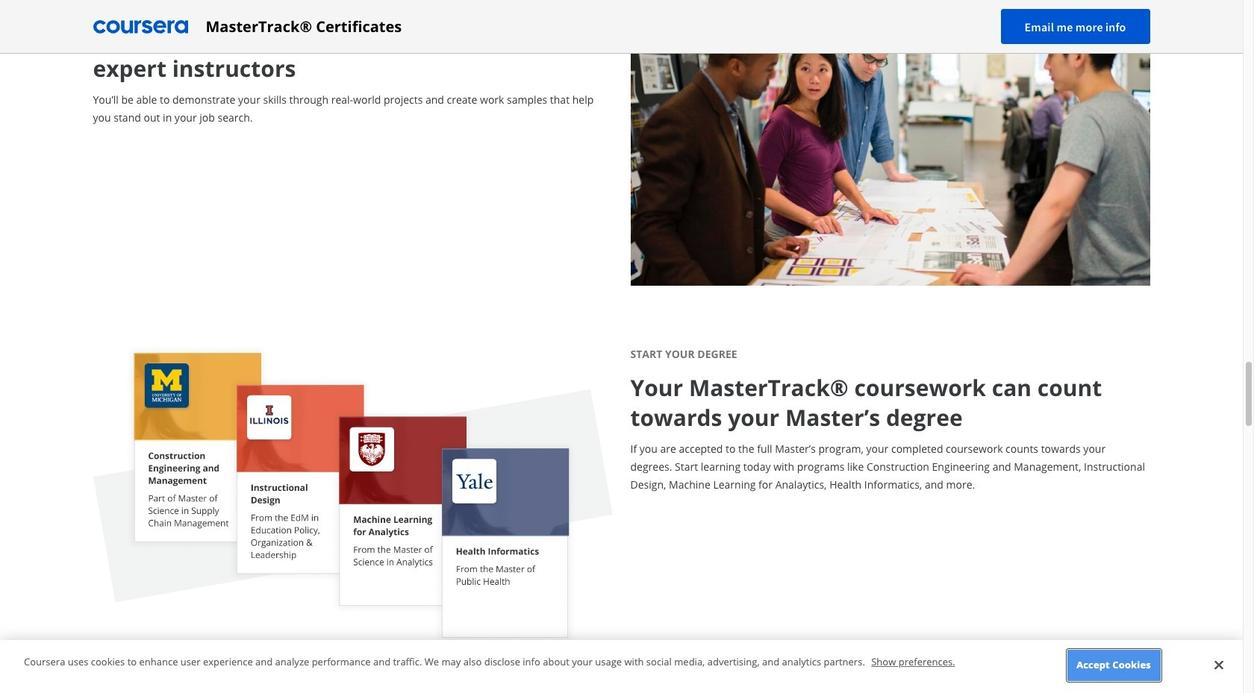 Task type: describe. For each thing, give the bounding box(es) containing it.
privacy alert dialog
[[0, 641, 1244, 694]]



Task type: locate. For each thing, give the bounding box(es) containing it.
coursera image
[[93, 15, 188, 38]]



Task type: vqa. For each thing, say whether or not it's contained in the screenshot.
Privacy 'alert dialog'
yes



